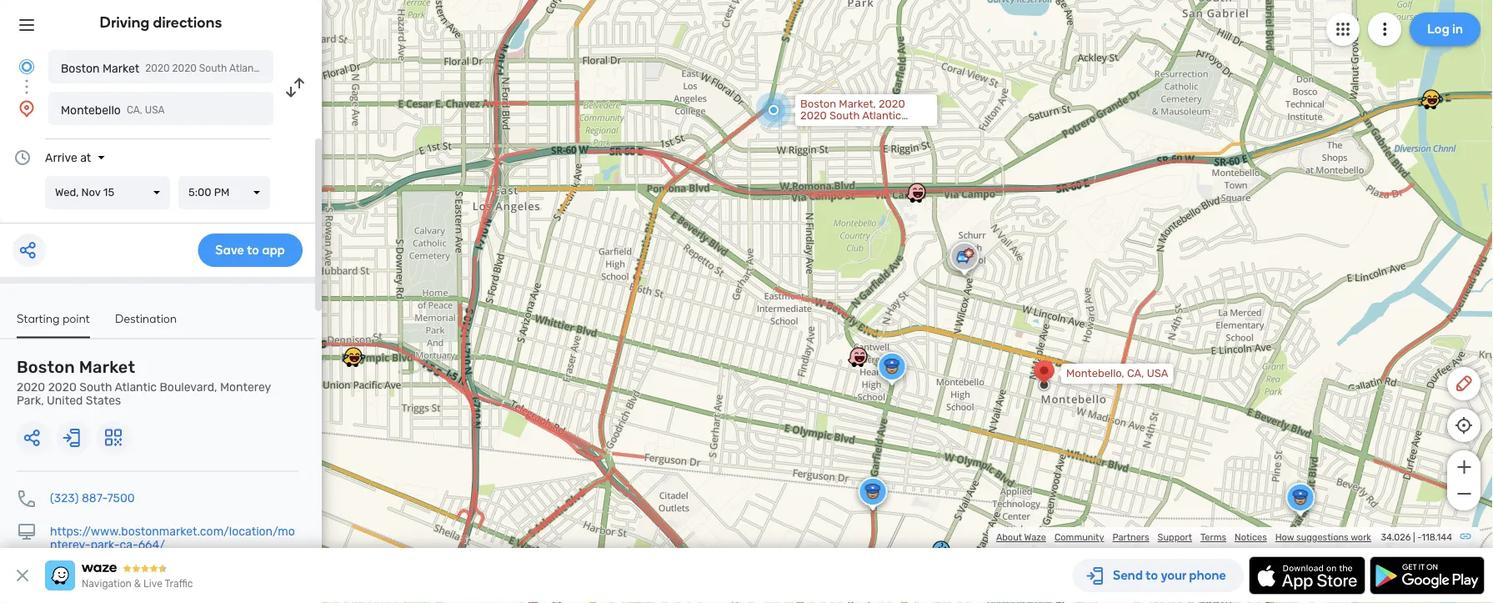 Task type: vqa. For each thing, say whether or not it's contained in the screenshot.
Partners link
yes



Task type: locate. For each thing, give the bounding box(es) containing it.
boston up montebello
[[61, 61, 100, 75]]

how
[[1276, 532, 1295, 543]]

boston up park,
[[17, 357, 75, 377]]

34.026
[[1382, 532, 1412, 543]]

montebello,
[[1067, 367, 1125, 380]]

(323)
[[50, 491, 79, 505]]

at
[[80, 151, 91, 164]]

boston
[[61, 61, 100, 75], [17, 357, 75, 377]]

traffic
[[165, 578, 193, 590]]

(323) 887-7500
[[50, 491, 135, 505]]

terms link
[[1201, 532, 1227, 543]]

support link
[[1158, 532, 1193, 543]]

1 horizontal spatial usa
[[1148, 367, 1169, 380]]

work
[[1351, 532, 1372, 543]]

5:00 pm list box
[[179, 176, 270, 209]]

0 vertical spatial market
[[103, 61, 140, 75]]

0 vertical spatial usa
[[145, 104, 165, 116]]

market for boston market
[[103, 61, 140, 75]]

0 vertical spatial ca,
[[127, 104, 142, 116]]

how suggestions work link
[[1276, 532, 1372, 543]]

pm
[[214, 186, 230, 199]]

ca,
[[127, 104, 142, 116], [1128, 367, 1145, 380]]

point
[[63, 311, 90, 325]]

market up montebello ca, usa
[[103, 61, 140, 75]]

usa down boston market button at top left
[[145, 104, 165, 116]]

park-
[[91, 538, 120, 552]]

1 2020 from the left
[[17, 380, 45, 394]]

destination
[[115, 311, 177, 325]]

live
[[144, 578, 163, 590]]

support
[[1158, 532, 1193, 543]]

usa right montebello,
[[1148, 367, 1169, 380]]

0 horizontal spatial usa
[[145, 104, 165, 116]]

call image
[[17, 488, 37, 508]]

boulevard,
[[160, 380, 217, 394]]

wed, nov 15 list box
[[45, 176, 170, 209]]

ca, right montebello
[[127, 104, 142, 116]]

about
[[997, 532, 1023, 543]]

notices link
[[1235, 532, 1268, 543]]

notices
[[1235, 532, 1268, 543]]

&
[[134, 578, 141, 590]]

ca, for montebello
[[127, 104, 142, 116]]

2020 left united
[[17, 380, 45, 394]]

link image
[[1460, 530, 1473, 543]]

directions
[[153, 13, 222, 31]]

1 vertical spatial usa
[[1148, 367, 1169, 380]]

1 vertical spatial boston
[[17, 357, 75, 377]]

driving directions
[[100, 13, 222, 31]]

market up 'south'
[[79, 357, 135, 377]]

boston inside boston market 2020 2020 south atlantic boulevard, monterey park, united states
[[17, 357, 75, 377]]

2020 left 'south'
[[48, 380, 77, 394]]

1 horizontal spatial 2020
[[48, 380, 77, 394]]

2020
[[17, 380, 45, 394], [48, 380, 77, 394]]

0 vertical spatial boston
[[61, 61, 100, 75]]

1 vertical spatial ca,
[[1128, 367, 1145, 380]]

starting
[[17, 311, 60, 325]]

montebello ca, usa
[[61, 103, 165, 117]]

market inside button
[[103, 61, 140, 75]]

887-
[[82, 491, 107, 505]]

suggestions
[[1297, 532, 1349, 543]]

1 vertical spatial market
[[79, 357, 135, 377]]

market
[[103, 61, 140, 75], [79, 357, 135, 377]]

0 horizontal spatial ca,
[[127, 104, 142, 116]]

usa for montebello,
[[1148, 367, 1169, 380]]

united
[[47, 394, 83, 407]]

5:00
[[189, 186, 212, 199]]

wed,
[[55, 186, 79, 199]]

boston market
[[61, 61, 140, 75]]

market inside boston market 2020 2020 south atlantic boulevard, monterey park, united states
[[79, 357, 135, 377]]

ca, inside montebello ca, usa
[[127, 104, 142, 116]]

https://www.bostonmarket.com/location/mo
[[50, 525, 295, 538]]

usa
[[145, 104, 165, 116], [1148, 367, 1169, 380]]

-
[[1418, 532, 1422, 543]]

ca, for montebello,
[[1128, 367, 1145, 380]]

usa inside montebello ca, usa
[[145, 104, 165, 116]]

34.026 | -118.144
[[1382, 532, 1453, 543]]

2 2020 from the left
[[48, 380, 77, 394]]

park,
[[17, 394, 44, 407]]

ca, right montebello,
[[1128, 367, 1145, 380]]

boston inside button
[[61, 61, 100, 75]]

atlantic
[[115, 380, 157, 394]]

1 horizontal spatial ca,
[[1128, 367, 1145, 380]]

driving
[[100, 13, 150, 31]]

0 horizontal spatial 2020
[[17, 380, 45, 394]]



Task type: describe. For each thing, give the bounding box(es) containing it.
664/
[[138, 538, 165, 552]]

montebello
[[61, 103, 121, 117]]

usa for montebello
[[145, 104, 165, 116]]

waze
[[1025, 532, 1047, 543]]

starting point
[[17, 311, 90, 325]]

boston market button
[[48, 50, 274, 83]]

arrive at
[[45, 151, 91, 164]]

(323) 887-7500 link
[[50, 491, 135, 505]]

wed, nov 15
[[55, 186, 114, 199]]

arrive
[[45, 151, 77, 164]]

https://www.bostonmarket.com/location/mo nterey-park-ca-664/
[[50, 525, 295, 552]]

terms
[[1201, 532, 1227, 543]]

montebello, ca, usa
[[1067, 367, 1169, 380]]

7500
[[107, 491, 135, 505]]

5:00 pm
[[189, 186, 230, 199]]

navigation
[[82, 578, 132, 590]]

partners
[[1113, 532, 1150, 543]]

boston for boston market 2020 2020 south atlantic boulevard, monterey park, united states
[[17, 357, 75, 377]]

clock image
[[13, 148, 33, 168]]

monterey
[[220, 380, 271, 394]]

x image
[[13, 566, 33, 586]]

15
[[103, 186, 114, 199]]

boston for boston market
[[61, 61, 100, 75]]

|
[[1414, 532, 1416, 543]]

states
[[86, 394, 121, 407]]

community link
[[1055, 532, 1105, 543]]

nterey-
[[50, 538, 91, 552]]

pencil image
[[1455, 374, 1475, 394]]

about waze link
[[997, 532, 1047, 543]]

nov
[[81, 186, 101, 199]]

partners link
[[1113, 532, 1150, 543]]

navigation & live traffic
[[82, 578, 193, 590]]

starting point button
[[17, 311, 90, 338]]

boston market 2020 2020 south atlantic boulevard, monterey park, united states
[[17, 357, 271, 407]]

https://www.bostonmarket.com/location/mo nterey-park-ca-664/ link
[[50, 525, 295, 552]]

zoom in image
[[1454, 457, 1475, 477]]

current location image
[[17, 57, 37, 77]]

zoom out image
[[1454, 484, 1475, 504]]

community
[[1055, 532, 1105, 543]]

destination button
[[115, 311, 177, 337]]

market for boston market 2020 2020 south atlantic boulevard, monterey park, united states
[[79, 357, 135, 377]]

computer image
[[17, 522, 37, 542]]

location image
[[17, 98, 37, 118]]

south
[[79, 380, 112, 394]]

about waze community partners support terms notices how suggestions work
[[997, 532, 1372, 543]]

118.144
[[1422, 532, 1453, 543]]

ca-
[[120, 538, 138, 552]]



